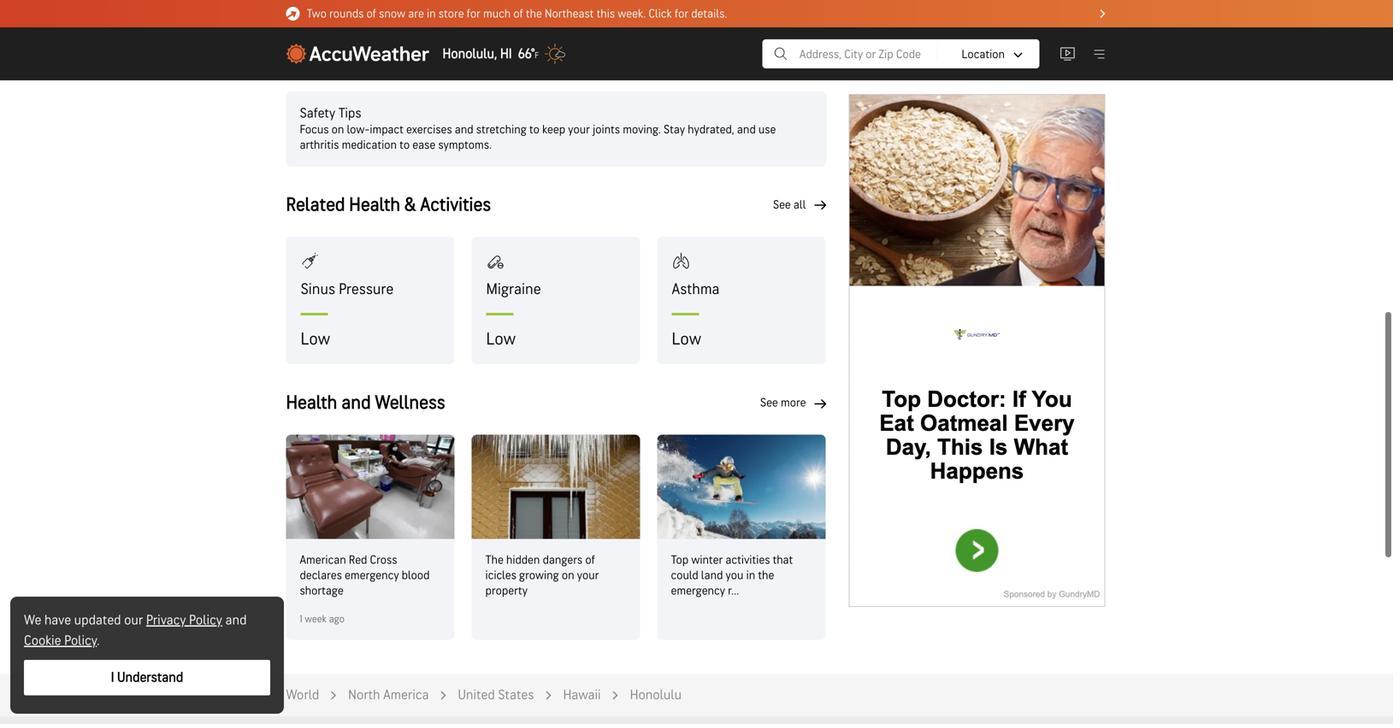 Task type: vqa. For each thing, say whether or not it's contained in the screenshot.
6 Hours Ago 'link'
no



Task type: describe. For each thing, give the bounding box(es) containing it.
the
[[485, 554, 504, 568]]

use
[[759, 123, 776, 137]]

0 vertical spatial policy
[[189, 612, 222, 629]]

stay
[[664, 123, 685, 137]]

updated
[[74, 612, 121, 629]]

stretching
[[476, 123, 527, 137]]

&
[[405, 194, 416, 217]]

80°
[[804, 44, 827, 64]]

honolulu link
[[630, 687, 682, 704]]

shade
[[337, 45, 372, 62]]

united
[[458, 687, 495, 704]]

all
[[794, 198, 806, 212]]

united states
[[458, 687, 534, 704]]

states
[[498, 687, 534, 704]]

and left wellness
[[342, 392, 371, 415]]

store
[[439, 7, 464, 21]]

top winter activities that could land you in the emergency r... link
[[657, 435, 826, 640]]

hidden
[[506, 554, 540, 568]]

0 horizontal spatial high
[[341, 10, 367, 27]]

moving.
[[623, 123, 661, 137]]

1 horizontal spatial to
[[529, 123, 540, 137]]

that
[[773, 554, 793, 568]]

rounds
[[329, 7, 364, 21]]

medication
[[342, 138, 397, 152]]

location
[[962, 47, 1005, 61]]

ago
[[329, 613, 345, 626]]

.
[[97, 633, 100, 650]]

shortage
[[300, 584, 344, 599]]

honolulu
[[630, 687, 682, 704]]

much
[[483, 7, 511, 21]]

in inside the top winter activities that could land you in the emergency r...
[[746, 569, 755, 583]]

low for asthma
[[672, 329, 701, 350]]

land
[[701, 569, 723, 583]]

honolulu, hi 66° f
[[443, 46, 539, 62]]

safety tips focus on low-impact exercises and stretching to keep your joints moving. stay hydrated, and use arthritis medication to ease symptoms.
[[300, 105, 776, 152]]

chevron right image
[[1100, 9, 1106, 18]]

1 horizontal spatial of
[[513, 7, 523, 21]]

migraine
[[486, 281, 541, 299]]

related
[[286, 194, 345, 217]]

could
[[671, 569, 699, 583]]

cross
[[370, 554, 397, 568]]

low for migraine
[[486, 329, 516, 350]]

and up the symptoms.
[[455, 123, 473, 137]]

66°
[[518, 46, 535, 62]]

sinus pressure
[[301, 281, 394, 299]]

hawaii
[[563, 687, 601, 704]]

and left use
[[737, 123, 756, 137]]

week
[[305, 613, 327, 626]]

blood
[[402, 569, 430, 583]]

wellness
[[375, 392, 445, 415]]

you
[[726, 569, 744, 583]]

details.
[[691, 7, 727, 21]]

asthma
[[672, 281, 720, 299]]

0 horizontal spatial in
[[427, 7, 436, 21]]

icicles
[[485, 569, 517, 583]]

american
[[300, 554, 346, 568]]

and inside we have updated our privacy policy and cookie policy .
[[225, 612, 247, 629]]

joints
[[593, 123, 620, 137]]

north america link
[[348, 687, 429, 704]]

f
[[535, 50, 539, 61]]

two rounds of snow are in store for much of the northeast this week. click for details. link
[[286, 0, 1107, 27]]

keep
[[542, 123, 566, 137]]

0 horizontal spatial of
[[367, 7, 376, 21]]

activities
[[420, 194, 491, 217]]

world link
[[286, 687, 319, 704]]

your inside "safety tips focus on low-impact exercises and stretching to keep your joints moving. stay hydrated, and use arthritis medication to ease symptoms."
[[568, 123, 590, 137]]

tips
[[338, 105, 361, 122]]

emergency inside the top winter activities that could land you in the emergency r...
[[671, 584, 725, 599]]

top winter activities that could land you in the emergency r...
[[671, 554, 793, 599]]

of inside the hidden dangers of icicles growing on your property
[[585, 554, 595, 568]]

north
[[348, 687, 380, 704]]

understand
[[117, 670, 183, 686]]

honolulu,
[[443, 46, 497, 62]]

on inside the hidden dangers of icicles growing on your property
[[562, 569, 574, 583]]

week.
[[618, 7, 646, 21]]

realfeel® high
[[286, 10, 367, 27]]

hawaii link
[[563, 687, 601, 704]]

chevron down image
[[1014, 52, 1023, 58]]

on inside "safety tips focus on low-impact exercises and stretching to keep your joints moving. stay hydrated, and use arthritis medication to ease symptoms."
[[332, 123, 344, 137]]

see more
[[760, 396, 806, 410]]

declares
[[300, 569, 342, 583]]



Task type: locate. For each thing, give the bounding box(es) containing it.
in right are
[[427, 7, 436, 21]]

0 vertical spatial health
[[349, 194, 400, 217]]

1 horizontal spatial in
[[746, 569, 755, 583]]

1 vertical spatial your
[[577, 569, 599, 583]]

1 horizontal spatial health
[[349, 194, 400, 217]]

of right dangers
[[585, 554, 595, 568]]

0 horizontal spatial low
[[301, 329, 330, 350]]

north america
[[348, 687, 429, 704]]

this
[[597, 7, 615, 21]]

america
[[383, 687, 429, 704]]

0 horizontal spatial to
[[400, 138, 410, 152]]

1 vertical spatial emergency
[[671, 584, 725, 599]]

red
[[349, 554, 367, 568]]

2 low from the left
[[486, 329, 516, 350]]

in down 'activities'
[[746, 569, 755, 583]]

see all link
[[773, 198, 827, 213]]

health
[[349, 194, 400, 217], [286, 392, 337, 415]]

advertisement element
[[849, 94, 1106, 607]]

pressure
[[339, 281, 394, 299]]

your inside the hidden dangers of icicles growing on your property
[[577, 569, 599, 583]]

low for sinus pressure
[[301, 329, 330, 350]]

growing
[[519, 569, 559, 583]]

hamburger image
[[1092, 46, 1107, 62]]

realfeel shade high
[[286, 45, 400, 62]]

more
[[781, 396, 806, 410]]

1 vertical spatial the
[[758, 569, 774, 583]]

0 vertical spatial in
[[427, 7, 436, 21]]

1 horizontal spatial low
[[486, 329, 516, 350]]

emergency down could
[[671, 584, 725, 599]]

1 horizontal spatial policy
[[189, 612, 222, 629]]

privacy
[[146, 612, 186, 629]]

see more link
[[760, 396, 827, 410]]

the down that
[[758, 569, 774, 583]]

impact
[[370, 123, 404, 137]]

1
[[300, 613, 302, 626]]

for
[[467, 7, 481, 21], [675, 7, 689, 21]]

hydrated,
[[688, 123, 735, 137]]

see
[[773, 198, 791, 212], [760, 396, 778, 410]]

focus
[[300, 123, 329, 137]]

symptoms.
[[438, 138, 492, 152]]

two rounds of snow are in store for much of the northeast this week. click for details.
[[307, 7, 727, 21]]

0 vertical spatial see
[[773, 198, 791, 212]]

high right shade at the top left of the page
[[375, 45, 400, 62]]

see left more
[[760, 396, 778, 410]]

low down migraine
[[486, 329, 516, 350]]

0 horizontal spatial emergency
[[345, 569, 399, 583]]

low-
[[347, 123, 370, 137]]

on down dangers
[[562, 569, 574, 583]]

see left all
[[773, 198, 791, 212]]

realfeel®
[[286, 10, 338, 27]]

2 horizontal spatial of
[[585, 554, 595, 568]]

i
[[111, 670, 114, 686]]

on down "tips"
[[332, 123, 344, 137]]

0 vertical spatial to
[[529, 123, 540, 137]]

in
[[427, 7, 436, 21], [746, 569, 755, 583]]

low
[[301, 329, 330, 350], [486, 329, 516, 350], [672, 329, 701, 350]]

the
[[526, 7, 542, 21], [758, 569, 774, 583]]

1 horizontal spatial high
[[375, 45, 400, 62]]

your
[[568, 123, 590, 137], [577, 569, 599, 583]]

high up shade at the top left of the page
[[341, 10, 367, 27]]

high
[[341, 10, 367, 27], [375, 45, 400, 62]]

1 vertical spatial on
[[562, 569, 574, 583]]

1 vertical spatial policy
[[64, 633, 97, 650]]

to
[[529, 123, 540, 137], [400, 138, 410, 152]]

the left northeast
[[526, 7, 542, 21]]

emergency down cross on the left of the page
[[345, 569, 399, 583]]

i understand
[[111, 670, 183, 686]]

ease
[[413, 138, 436, 152]]

1 vertical spatial to
[[400, 138, 410, 152]]

1 horizontal spatial for
[[675, 7, 689, 21]]

1 for from the left
[[467, 7, 481, 21]]

click
[[649, 7, 672, 21]]

0 vertical spatial on
[[332, 123, 344, 137]]

Address, City or Zip Code text field
[[800, 47, 1005, 61]]

activities
[[726, 554, 770, 568]]

3 low from the left
[[672, 329, 701, 350]]

1 low from the left
[[301, 329, 330, 350]]

1 horizontal spatial emergency
[[671, 584, 725, 599]]

of left the snow
[[367, 7, 376, 21]]

0 vertical spatial emergency
[[345, 569, 399, 583]]

united states link
[[458, 687, 534, 704]]

emergency inside american red cross declares emergency blood shortage
[[345, 569, 399, 583]]

two
[[307, 7, 327, 21]]

the hidden dangers of icicles growing on your property
[[485, 554, 599, 599]]

and
[[455, 123, 473, 137], [737, 123, 756, 137], [342, 392, 371, 415], [225, 612, 247, 629]]

to left "keep"
[[529, 123, 540, 137]]

hi
[[500, 46, 512, 62]]

and right privacy policy link
[[225, 612, 247, 629]]

health and wellness
[[286, 392, 445, 415]]

dangers
[[543, 554, 583, 568]]

of right much
[[513, 7, 523, 21]]

0 vertical spatial high
[[341, 10, 367, 27]]

of
[[367, 7, 376, 21], [513, 7, 523, 21], [585, 554, 595, 568]]

we have updated our privacy policy and cookie policy .
[[24, 612, 247, 650]]

1 horizontal spatial the
[[758, 569, 774, 583]]

policy
[[189, 612, 222, 629], [64, 633, 97, 650]]

1 vertical spatial high
[[375, 45, 400, 62]]

policy right privacy
[[189, 612, 222, 629]]

2 horizontal spatial low
[[672, 329, 701, 350]]

1 vertical spatial see
[[760, 396, 778, 410]]

american red cross declares emergency blood shortage
[[300, 554, 430, 599]]

for right store
[[467, 7, 481, 21]]

emergency
[[345, 569, 399, 583], [671, 584, 725, 599]]

cookie policy link
[[24, 633, 97, 650]]

0 vertical spatial the
[[526, 7, 542, 21]]

1 week ago
[[300, 613, 345, 626]]

r...
[[728, 584, 739, 599]]

1 vertical spatial in
[[746, 569, 755, 583]]

world
[[286, 687, 319, 704]]

1 vertical spatial health
[[286, 392, 337, 415]]

0 horizontal spatial health
[[286, 392, 337, 415]]

arthritis
[[300, 138, 339, 152]]

search image
[[773, 44, 789, 64]]

0 horizontal spatial policy
[[64, 633, 97, 650]]

0 horizontal spatial on
[[332, 123, 344, 137]]

1 horizontal spatial on
[[562, 569, 574, 583]]

safety
[[300, 105, 335, 122]]

have
[[44, 612, 71, 629]]

exercises
[[406, 123, 452, 137]]

your down dangers
[[577, 569, 599, 583]]

your right "keep"
[[568, 123, 590, 137]]

policy down the updated
[[64, 633, 97, 650]]

sinus
[[301, 281, 335, 299]]

low down sinus
[[301, 329, 330, 350]]

related health & activities
[[286, 194, 491, 217]]

are
[[408, 7, 424, 21]]

0 horizontal spatial the
[[526, 7, 542, 21]]

the inside the top winter activities that could land you in the emergency r...
[[758, 569, 774, 583]]

see for related health & activities
[[773, 198, 791, 212]]

breaking news image
[[286, 7, 300, 21]]

top
[[671, 554, 689, 568]]

to left the ease
[[400, 138, 410, 152]]

northeast
[[545, 7, 594, 21]]

snow
[[379, 7, 406, 21]]

our
[[124, 612, 143, 629]]

realfeel
[[286, 45, 334, 62]]

for right click
[[675, 7, 689, 21]]

see for health and wellness
[[760, 396, 778, 410]]

0 horizontal spatial for
[[467, 7, 481, 21]]

low down asthma
[[672, 329, 701, 350]]

2 for from the left
[[675, 7, 689, 21]]

0 vertical spatial your
[[568, 123, 590, 137]]



